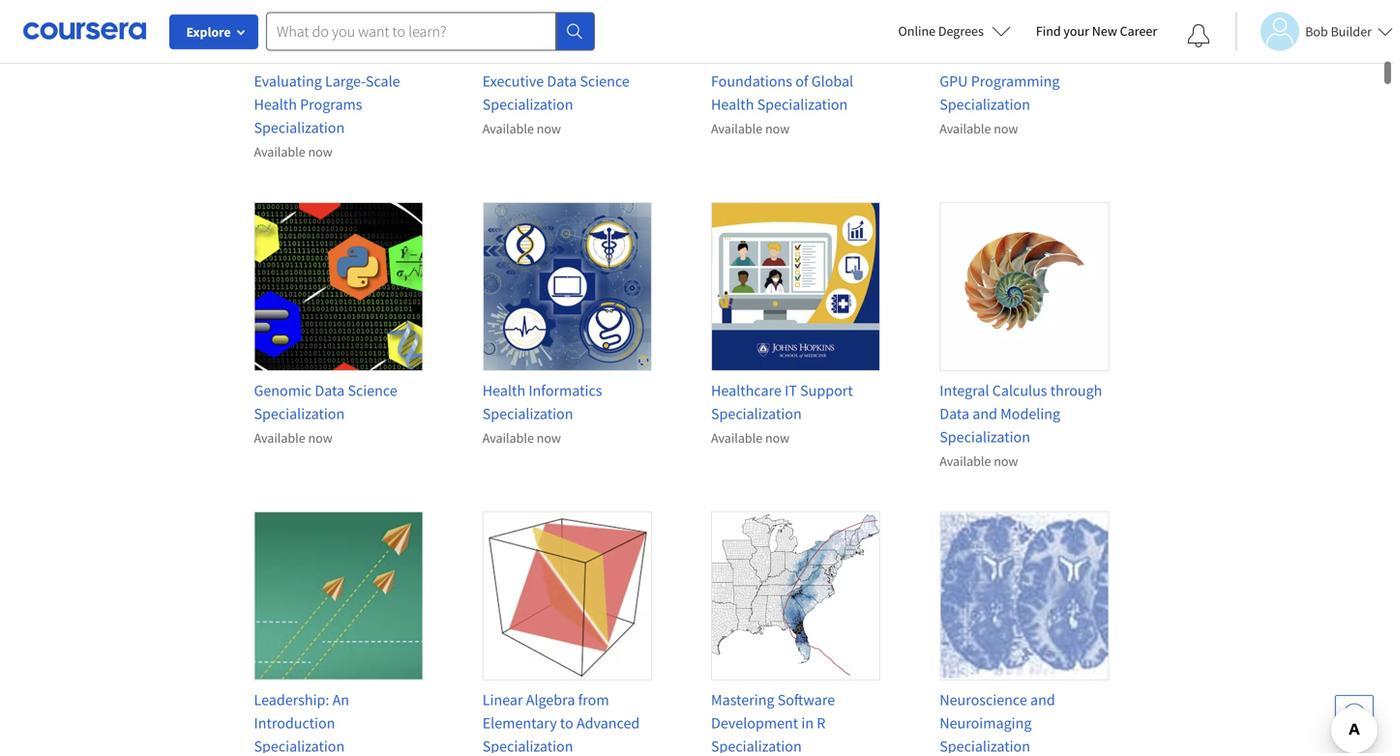 Task type: locate. For each thing, give the bounding box(es) containing it.
specialization down programs
[[254, 118, 345, 137]]

2 vertical spatial data
[[940, 404, 969, 424]]

available down gpu
[[940, 120, 991, 137]]

to
[[560, 714, 573, 733]]

0 horizontal spatial and
[[973, 404, 997, 424]]

programming
[[971, 72, 1060, 91]]

data inside genomic data science specialization
[[315, 381, 345, 401]]

1 horizontal spatial health
[[482, 381, 525, 401]]

data right executive
[[547, 72, 577, 91]]

now down evaluating large-scale health programs specialization
[[308, 143, 333, 161]]

2 horizontal spatial data
[[940, 404, 969, 424]]

integral calculus through data and modeling specialization link
[[940, 202, 1139, 449]]

now for health
[[537, 430, 561, 447]]

specialization down of
[[757, 95, 848, 114]]

available now down integral calculus through data and modeling specialization
[[940, 453, 1018, 470]]

mastering software development in r specialization
[[711, 691, 835, 754]]

2 horizontal spatial health
[[711, 95, 754, 114]]

available now down gpu programming specialization
[[940, 120, 1018, 137]]

health inside foundations of global health specialization
[[711, 95, 754, 114]]

career
[[1120, 22, 1157, 40]]

1 horizontal spatial science
[[580, 72, 630, 91]]

help center image
[[1343, 703, 1366, 727]]

science inside executive data science specialization
[[580, 72, 630, 91]]

science
[[580, 72, 630, 91], [348, 381, 397, 401]]

health inside evaluating large-scale health programs specialization
[[254, 95, 297, 114]]

0 horizontal spatial data
[[315, 381, 345, 401]]

0 horizontal spatial health
[[254, 95, 297, 114]]

neuroscience and neuroimaging specialization
[[940, 691, 1055, 754]]

available down evaluating large-scale health programs specialization
[[254, 143, 305, 161]]

specialization down informatics
[[482, 404, 573, 424]]

available now down health informatics specialization
[[482, 430, 561, 447]]

science inside genomic data science specialization
[[348, 381, 397, 401]]

executive data science image
[[482, 0, 652, 62]]

data right genomic
[[315, 381, 345, 401]]

gpu
[[940, 72, 968, 91]]

specialization inside gpu programming specialization
[[940, 95, 1030, 114]]

0 vertical spatial science
[[580, 72, 630, 91]]

available now
[[482, 120, 561, 137], [711, 120, 790, 137], [940, 120, 1018, 137], [254, 143, 333, 161], [254, 430, 333, 447], [482, 430, 561, 447], [711, 430, 790, 447], [940, 453, 1018, 470]]

available now for evaluating large-scale health programs specialization
[[254, 143, 333, 161]]

an
[[332, 691, 349, 710]]

and
[[973, 404, 997, 424], [1030, 691, 1055, 710]]

evaluating
[[254, 72, 322, 91]]

specialization inside evaluating large-scale health programs specialization
[[254, 118, 345, 137]]

linear algebra from elementary to advanced specialization link
[[482, 512, 682, 754]]

and down "integral"
[[973, 404, 997, 424]]

programs
[[300, 95, 362, 114]]

1 vertical spatial data
[[315, 381, 345, 401]]

health down foundations
[[711, 95, 754, 114]]

health for foundations
[[711, 95, 754, 114]]

available for foundations of global health specialization
[[711, 120, 762, 137]]

0 vertical spatial and
[[973, 404, 997, 424]]

now down gpu programming specialization
[[994, 120, 1018, 137]]

available down genomic
[[254, 430, 305, 447]]

coursera image
[[23, 16, 146, 47]]

gpu programming specialization link
[[940, 0, 1139, 116]]

health inside health informatics specialization
[[482, 381, 525, 401]]

informatics
[[529, 381, 602, 401]]

your
[[1064, 22, 1089, 40]]

available down foundations
[[711, 120, 762, 137]]

1 horizontal spatial and
[[1030, 691, 1055, 710]]

1 vertical spatial and
[[1030, 691, 1055, 710]]

calculus
[[992, 381, 1047, 401]]

linear algebra from elementary to advanced specialization
[[482, 691, 640, 754]]

now down foundations of global health specialization
[[765, 120, 790, 137]]

available now for foundations of global health specialization
[[711, 120, 790, 137]]

in
[[801, 714, 814, 733]]

specialization inside neuroscience and neuroimaging specialization
[[940, 737, 1030, 754]]

now for evaluating
[[308, 143, 333, 161]]

available down "integral"
[[940, 453, 991, 470]]

science down executive data science image
[[580, 72, 630, 91]]

now down health informatics specialization
[[537, 430, 561, 447]]

now for gpu
[[994, 120, 1018, 137]]

specialization down healthcare
[[711, 404, 802, 424]]

data for executive
[[547, 72, 577, 91]]

available now down foundations
[[711, 120, 790, 137]]

available
[[482, 120, 534, 137], [711, 120, 762, 137], [940, 120, 991, 137], [254, 143, 305, 161], [254, 430, 305, 447], [482, 430, 534, 447], [711, 430, 762, 447], [940, 453, 991, 470]]

now down genomic data science specialization
[[308, 430, 333, 447]]

specialization inside genomic data science specialization
[[254, 404, 345, 424]]

available now down genomic data science specialization
[[254, 430, 333, 447]]

0 horizontal spatial science
[[348, 381, 397, 401]]

available now down healthcare
[[711, 430, 790, 447]]

of
[[795, 72, 808, 91]]

available now for genomic data science specialization
[[254, 430, 333, 447]]

gpu programming image
[[940, 0, 1109, 62]]

1 horizontal spatial data
[[547, 72, 577, 91]]

evaluating large-scale health programs image
[[254, 0, 423, 62]]

specialization down executive
[[482, 95, 573, 114]]

software
[[778, 691, 835, 710]]

specialization down "integral"
[[940, 428, 1030, 447]]

specialization down genomic
[[254, 404, 345, 424]]

health down evaluating
[[254, 95, 297, 114]]

evaluating large-scale health programs specialization link
[[254, 0, 453, 139]]

degrees
[[938, 22, 984, 40]]

available for health informatics specialization
[[482, 430, 534, 447]]

data inside executive data science specialization
[[547, 72, 577, 91]]

available down executive
[[482, 120, 534, 137]]

evaluating large-scale health programs specialization
[[254, 72, 400, 137]]

now down integral calculus through data and modeling specialization
[[994, 453, 1018, 470]]

specialization inside 'leadership: an introduction specialization'
[[254, 737, 345, 754]]

specialization down the development
[[711, 737, 802, 754]]

available for executive data science specialization
[[482, 120, 534, 137]]

specialization down the programming
[[940, 95, 1030, 114]]

specialization
[[482, 95, 573, 114], [757, 95, 848, 114], [940, 95, 1030, 114], [254, 118, 345, 137], [254, 404, 345, 424], [482, 404, 573, 424], [711, 404, 802, 424], [940, 428, 1030, 447], [254, 737, 345, 754], [482, 737, 573, 754], [711, 737, 802, 754], [940, 737, 1030, 754]]

1 vertical spatial science
[[348, 381, 397, 401]]

available now down evaluating large-scale health programs specialization
[[254, 143, 333, 161]]

introduction
[[254, 714, 335, 733]]

None search field
[[266, 12, 595, 51]]

genomic data science specialization link
[[254, 202, 453, 426]]

r
[[817, 714, 826, 733]]

neuroscience
[[940, 691, 1027, 710]]

and inside neuroscience and neuroimaging specialization
[[1030, 691, 1055, 710]]

now
[[537, 120, 561, 137], [765, 120, 790, 137], [994, 120, 1018, 137], [308, 143, 333, 161], [308, 430, 333, 447], [537, 430, 561, 447], [765, 430, 790, 447], [994, 453, 1018, 470]]

now down executive data science specialization
[[537, 120, 561, 137]]

science right genomic
[[348, 381, 397, 401]]

available for integral calculus through data and modeling specialization
[[940, 453, 991, 470]]

health left informatics
[[482, 381, 525, 401]]

and right the neuroscience
[[1030, 691, 1055, 710]]

modeling
[[1000, 404, 1060, 424]]

0 vertical spatial data
[[547, 72, 577, 91]]

health informatics specialization
[[482, 381, 602, 424]]

mastering software development in r image
[[711, 512, 880, 681]]

available now down executive
[[482, 120, 561, 137]]

online degrees
[[898, 22, 984, 40]]

data
[[547, 72, 577, 91], [315, 381, 345, 401], [940, 404, 969, 424]]

available down healthcare
[[711, 430, 762, 447]]

now down healthcare it support specialization at the right
[[765, 430, 790, 447]]

specialization down introduction
[[254, 737, 345, 754]]

genomic data science specialization
[[254, 381, 397, 424]]

find your new career link
[[1026, 19, 1167, 44]]

specialization down elementary
[[482, 737, 573, 754]]

data for genomic
[[315, 381, 345, 401]]

data down "integral"
[[940, 404, 969, 424]]

bob builder button
[[1236, 12, 1393, 51]]

specialization down neuroimaging
[[940, 737, 1030, 754]]

specialization inside "mastering software development in r specialization"
[[711, 737, 802, 754]]

available down health informatics specialization
[[482, 430, 534, 447]]

What do you want to learn? text field
[[266, 12, 556, 51]]

available now for health informatics specialization
[[482, 430, 561, 447]]

health
[[254, 95, 297, 114], [711, 95, 754, 114], [482, 381, 525, 401]]



Task type: vqa. For each thing, say whether or not it's contained in the screenshot.
Linear Algebra from Elementary to Advanced image on the left
yes



Task type: describe. For each thing, give the bounding box(es) containing it.
global
[[811, 72, 853, 91]]

now for healthcare
[[765, 430, 790, 447]]

specialization inside linear algebra from elementary to advanced specialization
[[482, 737, 573, 754]]

available for genomic data science specialization
[[254, 430, 305, 447]]

advanced
[[577, 714, 640, 733]]

support
[[800, 381, 853, 401]]

mastering software development in r specialization link
[[711, 512, 911, 754]]

executive data science specialization link
[[482, 0, 682, 116]]

now for executive
[[537, 120, 561, 137]]

available now for gpu programming specialization
[[940, 120, 1018, 137]]

integral
[[940, 381, 989, 401]]

large-
[[325, 72, 366, 91]]

healthcare it support specialization link
[[711, 202, 911, 426]]

foundations of global health specialization link
[[711, 0, 911, 116]]

specialization inside executive data science specialization
[[482, 95, 573, 114]]

leadership:
[[254, 691, 329, 710]]

science for genomic data science specialization
[[348, 381, 397, 401]]

it
[[785, 381, 797, 401]]

explore
[[186, 23, 231, 41]]

online
[[898, 22, 936, 40]]

available for healthcare it support specialization
[[711, 430, 762, 447]]

development
[[711, 714, 798, 733]]

find
[[1036, 22, 1061, 40]]

bob builder
[[1305, 23, 1372, 40]]

available now for executive data science specialization
[[482, 120, 561, 137]]

new
[[1092, 22, 1117, 40]]

scale
[[366, 72, 400, 91]]

and inside integral calculus through data and modeling specialization
[[973, 404, 997, 424]]

from
[[578, 691, 609, 710]]

online degrees button
[[883, 10, 1026, 52]]

leadership: an introduction specialization
[[254, 691, 349, 754]]

executive data science specialization
[[482, 72, 630, 114]]

specialization inside foundations of global health specialization
[[757, 95, 848, 114]]

health informatics image
[[482, 202, 652, 371]]

foundations of global health specialization
[[711, 72, 853, 114]]

data inside integral calculus through data and modeling specialization
[[940, 404, 969, 424]]

find your new career
[[1036, 22, 1157, 40]]

now for genomic
[[308, 430, 333, 447]]

algebra
[[526, 691, 575, 710]]

available for evaluating large-scale health programs specialization
[[254, 143, 305, 161]]

executive
[[482, 72, 544, 91]]

linear algebra from elementary to advanced image
[[482, 512, 652, 681]]

science for executive data science specialization
[[580, 72, 630, 91]]

specialization inside integral calculus through data and modeling specialization
[[940, 428, 1030, 447]]

leadership: an introduction specialization link
[[254, 512, 453, 754]]

specialization inside healthcare it support specialization
[[711, 404, 802, 424]]

bob
[[1305, 23, 1328, 40]]

now for foundations
[[765, 120, 790, 137]]

builder
[[1331, 23, 1372, 40]]

genomic data science image
[[254, 202, 423, 371]]

foundations of global health image
[[711, 0, 880, 62]]

through
[[1050, 381, 1102, 401]]

explore button
[[169, 15, 258, 49]]

neuroimaging
[[940, 714, 1032, 733]]

genomic
[[254, 381, 312, 401]]

leadership: an introduction image
[[254, 512, 423, 681]]

health for evaluating
[[254, 95, 297, 114]]

health informatics specialization link
[[482, 202, 682, 426]]

elementary
[[482, 714, 557, 733]]

integral calculus through data and modeling specialization
[[940, 381, 1102, 447]]

specialization inside health informatics specialization
[[482, 404, 573, 424]]

available now for integral calculus through data and modeling specialization
[[940, 453, 1018, 470]]

integral calculus through data and modeling image
[[940, 202, 1109, 371]]

now for integral
[[994, 453, 1018, 470]]

gpu programming specialization
[[940, 72, 1060, 114]]

linear
[[482, 691, 523, 710]]

available now for healthcare it support specialization
[[711, 430, 790, 447]]

healthcare
[[711, 381, 782, 401]]

neuroscience and neuroimaging image
[[940, 512, 1109, 681]]

neuroscience and neuroimaging specialization link
[[940, 512, 1139, 754]]

healthcare it support image
[[711, 202, 880, 371]]

healthcare it support specialization
[[711, 381, 853, 424]]

mastering
[[711, 691, 774, 710]]

foundations
[[711, 72, 792, 91]]

available for gpu programming specialization
[[940, 120, 991, 137]]

show notifications image
[[1187, 24, 1210, 47]]



